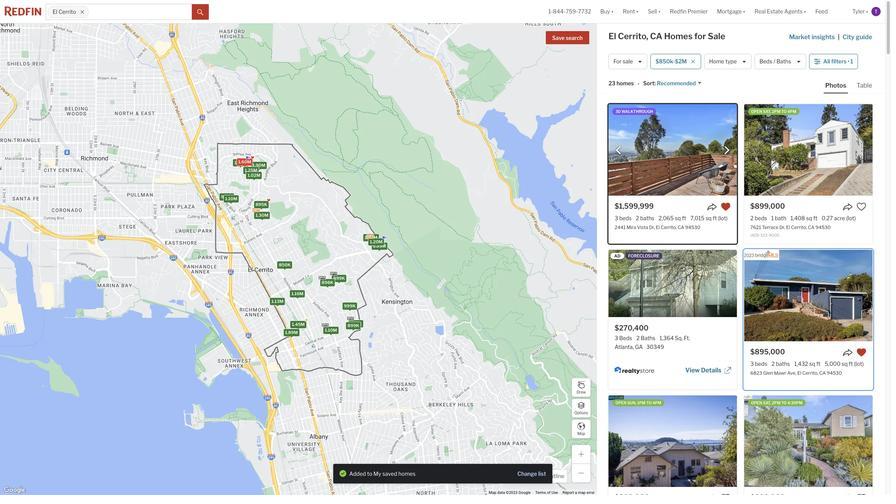 Task type: locate. For each thing, give the bounding box(es) containing it.
open sat, 2pm to 4:30pm
[[752, 401, 803, 406]]

• right filters
[[848, 58, 850, 65]]

1 horizontal spatial •
[[848, 58, 850, 65]]

3
[[615, 215, 619, 222], [751, 361, 754, 367]]

vista
[[638, 225, 649, 231]]

el down bath
[[787, 225, 791, 231]]

to for open sat, 2pm to 4pm
[[782, 109, 787, 114]]

6 ▾ from the left
[[867, 8, 869, 15]]

table button
[[856, 82, 875, 93]]

5,000 sq ft (lot)
[[825, 361, 865, 367]]

favorite button image
[[721, 202, 731, 212], [857, 202, 867, 212]]

3 up '6823'
[[751, 361, 754, 367]]

my
[[374, 471, 382, 477]]

▾ right buy
[[612, 8, 614, 15]]

1 vertical spatial •
[[638, 81, 640, 87]]

4 ▾ from the left
[[744, 8, 746, 15]]

1 vertical spatial favorite button checkbox
[[857, 494, 867, 496]]

94530 down 7,015
[[686, 225, 701, 231]]

0 vertical spatial 899k
[[333, 276, 345, 281]]

2 ▾ from the left
[[637, 8, 639, 15]]

998k
[[221, 194, 233, 199], [350, 321, 362, 326]]

favorite button checkbox for $895,000
[[857, 348, 867, 358]]

3 up 2441
[[615, 215, 619, 222]]

cerrito,
[[618, 31, 649, 41], [661, 225, 677, 231], [792, 225, 808, 231], [803, 371, 819, 376]]

$850k-
[[656, 58, 676, 65]]

2 dr, from the left
[[780, 225, 786, 231]]

change list button
[[518, 470, 547, 478]]

buy
[[601, 8, 611, 15]]

ca down 5,000
[[820, 371, 827, 376]]

2 for $895,000
[[772, 361, 775, 367]]

ft left 5,000
[[817, 361, 821, 367]]

1 vertical spatial 899k
[[348, 323, 359, 328]]

850k
[[279, 262, 291, 268]]

report
[[563, 491, 575, 495]]

1 right filters
[[851, 58, 854, 65]]

• for 23 homes •
[[638, 81, 640, 87]]

1 vertical spatial homes
[[399, 471, 416, 477]]

1.30m
[[256, 212, 268, 218]]

1 vertical spatial 2pm
[[773, 401, 781, 406]]

94530 down 5,000
[[828, 371, 843, 376]]

sell ▾
[[648, 8, 661, 15]]

ft left 0.27
[[814, 215, 818, 222]]

remove outline button
[[523, 470, 568, 483]]

ca left homes at the right top of page
[[651, 31, 663, 41]]

1.25m
[[245, 168, 257, 173]]

1 horizontal spatial 998k
[[350, 321, 362, 326]]

baths for $1,599,999
[[641, 215, 655, 222]]

ft left 7,015
[[683, 215, 687, 222]]

sq right 1,432
[[810, 361, 816, 367]]

dr, right vista
[[650, 225, 655, 231]]

buy ▾
[[601, 8, 614, 15]]

dr, down bath
[[780, 225, 786, 231]]

real estate agents ▾ link
[[755, 0, 807, 23]]

map for map data ©2023 google
[[489, 491, 497, 495]]

el down 2,065 in the top right of the page
[[656, 225, 660, 231]]

1 horizontal spatial 899k
[[348, 323, 359, 328]]

next button image
[[860, 438, 867, 446]]

1 favorite button image from the left
[[721, 202, 731, 212]]

0 vertical spatial baths
[[641, 215, 655, 222]]

None search field
[[89, 4, 192, 20]]

1 favorite button checkbox from the top
[[857, 202, 867, 212]]

1.10m
[[225, 196, 237, 202], [325, 328, 337, 333]]

(lot) right 7,015
[[719, 215, 728, 222]]

▾ right sell
[[659, 8, 661, 15]]

ft right 7,015
[[713, 215, 718, 222]]

1.89m
[[285, 330, 298, 335]]

0 vertical spatial 3
[[615, 215, 619, 222]]

cerrito, down rent ▾ dropdown button
[[618, 31, 649, 41]]

sq
[[676, 215, 681, 222], [706, 215, 712, 222], [807, 215, 813, 222], [810, 361, 816, 367], [842, 361, 848, 367]]

favorite button checkbox for photo of 7621 terrace dr, el cerrito, ca 94530
[[857, 202, 867, 212]]

beds for $1,599,999
[[620, 215, 632, 222]]

beds up 2441
[[620, 215, 632, 222]]

1
[[851, 58, 854, 65], [772, 215, 775, 222]]

1,408
[[791, 215, 806, 222]]

1 vertical spatial sat,
[[764, 401, 772, 406]]

899k up 999k
[[333, 276, 345, 281]]

23 homes •
[[609, 80, 640, 87]]

2 up 7621
[[751, 215, 754, 222]]

1 horizontal spatial dr,
[[780, 225, 786, 231]]

favorite button image
[[857, 348, 867, 358], [721, 494, 731, 496], [857, 494, 867, 496]]

2 baths
[[636, 215, 655, 222], [772, 361, 791, 367]]

photos
[[826, 82, 847, 89]]

open for open sat, 2pm to 4:30pm
[[752, 401, 763, 406]]

table
[[857, 82, 873, 89]]

1 horizontal spatial 3 beds
[[751, 361, 768, 367]]

feed
[[816, 8, 828, 15]]

ft for $899,000
[[814, 215, 818, 222]]

1 horizontal spatial baths
[[777, 361, 791, 367]]

0 vertical spatial •
[[848, 58, 850, 65]]

1 left bath
[[772, 215, 775, 222]]

3 beds up '6823'
[[751, 361, 768, 367]]

2 horizontal spatial 2
[[772, 361, 775, 367]]

0 vertical spatial 1
[[851, 58, 854, 65]]

draw
[[577, 390, 586, 395]]

1 horizontal spatial 1
[[851, 58, 854, 65]]

of
[[547, 491, 551, 495]]

market insights | city guide
[[790, 33, 873, 41]]

el
[[53, 9, 57, 15], [609, 31, 617, 41], [656, 225, 660, 231], [787, 225, 791, 231], [798, 371, 802, 376]]

$899,000
[[751, 202, 786, 210]]

baths up mawr
[[777, 361, 791, 367]]

2 baths up vista
[[636, 215, 655, 222]]

▾ right rent
[[637, 8, 639, 15]]

2 sat, from the top
[[764, 401, 772, 406]]

beds up 7621
[[755, 215, 768, 222]]

0 vertical spatial 3 beds
[[615, 215, 632, 222]]

0 vertical spatial 2pm
[[773, 109, 781, 114]]

photo of 6823 glen mawr ave, el cerrito, ca 94530 image
[[745, 250, 873, 342]]

899k
[[333, 276, 345, 281], [348, 323, 359, 328]]

map inside button
[[578, 432, 586, 436]]

section
[[333, 464, 553, 484]]

photo of 2441 mira vista dr, el cerrito, ca 94530 image
[[609, 104, 738, 196]]

1.02m
[[248, 173, 260, 178]]

map
[[578, 432, 586, 436], [489, 491, 497, 495]]

$2m
[[676, 58, 687, 65]]

1 vertical spatial baths
[[777, 361, 791, 367]]

0 vertical spatial 2 baths
[[636, 215, 655, 222]]

5,000
[[825, 361, 841, 367]]

1 vertical spatial map
[[489, 491, 497, 495]]

94530 for $895,000
[[828, 371, 843, 376]]

2 baths up mawr
[[772, 361, 791, 367]]

cerrito, down 2,065 in the top right of the page
[[661, 225, 677, 231]]

0 vertical spatial homes
[[617, 80, 634, 87]]

1pm
[[638, 401, 646, 406]]

tyler
[[853, 8, 866, 15]]

1.36m
[[365, 235, 378, 240]]

• left sort
[[638, 81, 640, 87]]

terms of use
[[536, 491, 559, 495]]

baths up vista
[[641, 215, 655, 222]]

cerrito, down 1,408
[[792, 225, 808, 231]]

1 ▾ from the left
[[612, 8, 614, 15]]

▾ right tyler
[[867, 8, 869, 15]]

map down options at bottom right
[[578, 432, 586, 436]]

added to my saved homes
[[350, 471, 416, 477]]

3 ▾ from the left
[[659, 8, 661, 15]]

23
[[609, 80, 616, 87]]

for
[[695, 31, 707, 41]]

94530 down 0.27
[[816, 225, 831, 231]]

©2023
[[506, 491, 518, 495]]

beds / baths
[[760, 58, 792, 65]]

homes
[[617, 80, 634, 87], [399, 471, 416, 477]]

beds for $899,000
[[755, 215, 768, 222]]

0 horizontal spatial 2 baths
[[636, 215, 655, 222]]

2 up vista
[[636, 215, 640, 222]]

2 vertical spatial favorite button checkbox
[[721, 494, 731, 496]]

$895,000
[[751, 348, 786, 356]]

94530
[[686, 225, 701, 231], [816, 225, 831, 231], [828, 371, 843, 376]]

0 vertical spatial favorite button checkbox
[[721, 202, 731, 212]]

0 horizontal spatial favorite button image
[[721, 202, 731, 212]]

photo of 818 balra dr, el cerrito, ca 94530 image
[[609, 396, 738, 487]]

0 horizontal spatial 2
[[636, 215, 640, 222]]

▾ right mortgage
[[744, 8, 746, 15]]

2 baths for $1,599,999
[[636, 215, 655, 222]]

all
[[824, 58, 831, 65]]

1 inside button
[[851, 58, 854, 65]]

photos button
[[825, 82, 856, 93]]

0 horizontal spatial 3
[[615, 215, 619, 222]]

1 2pm from the top
[[773, 109, 781, 114]]

0 horizontal spatial map
[[489, 491, 497, 495]]

0 vertical spatial map
[[578, 432, 586, 436]]

0 vertical spatial 998k
[[221, 194, 233, 199]]

0 horizontal spatial 998k
[[221, 194, 233, 199]]

1 horizontal spatial 3
[[751, 361, 754, 367]]

photo of 7621 terrace dr, el cerrito, ca 94530 image
[[745, 104, 873, 196]]

3 beds up 2441
[[615, 215, 632, 222]]

7,015 sq ft (lot)
[[691, 215, 728, 222]]

1,432 sq ft
[[795, 361, 821, 367]]

rent
[[623, 8, 636, 15]]

4pm for open sun, 1pm to 4pm
[[653, 401, 662, 406]]

homes right "saved" at bottom left
[[399, 471, 416, 477]]

1 horizontal spatial map
[[578, 432, 586, 436]]

1.13m
[[272, 299, 283, 304]]

google image
[[2, 486, 27, 496]]

0 vertical spatial 4pm
[[788, 109, 797, 114]]

type
[[726, 58, 737, 65]]

open sun, 1pm to 4pm
[[616, 401, 662, 406]]

sell ▾ button
[[644, 0, 666, 23]]

(lot) for $1,599,999
[[719, 215, 728, 222]]

0 horizontal spatial •
[[638, 81, 640, 87]]

2 2pm from the top
[[773, 401, 781, 406]]

▾ for rent ▾
[[637, 8, 639, 15]]

0 horizontal spatial baths
[[641, 215, 655, 222]]

beds for $895,000
[[756, 361, 768, 367]]

0 vertical spatial sat,
[[764, 109, 772, 114]]

0 horizontal spatial 1
[[772, 215, 775, 222]]

(lot) right 5,000
[[855, 361, 865, 367]]

sort :
[[644, 80, 656, 87]]

1 vertical spatial 3
[[751, 361, 754, 367]]

2 favorite button image from the left
[[857, 202, 867, 212]]

1 horizontal spatial homes
[[617, 80, 634, 87]]

sq for $1,599,999
[[676, 215, 681, 222]]

1.90m
[[253, 163, 265, 168]]

0 horizontal spatial dr,
[[650, 225, 655, 231]]

0 vertical spatial favorite button checkbox
[[857, 202, 867, 212]]

map left data
[[489, 491, 497, 495]]

city guide link
[[843, 33, 875, 42]]

2 favorite button checkbox from the top
[[857, 494, 867, 496]]

0 horizontal spatial 4pm
[[653, 401, 662, 406]]

real estate agents ▾
[[755, 8, 807, 15]]

favorite button checkbox
[[721, 202, 731, 212], [857, 348, 867, 358], [721, 494, 731, 496]]

ca down 2,065 sq ft
[[678, 225, 685, 231]]

1 vertical spatial favorite button checkbox
[[857, 348, 867, 358]]

sell ▾ button
[[648, 0, 661, 23]]

sat, for open sat, 2pm to 4:30pm
[[764, 401, 772, 406]]

1 horizontal spatial favorite button image
[[857, 202, 867, 212]]

94530 inside 7621 terrace dr, el cerrito, ca 94530 (415) 323-9000
[[816, 225, 831, 231]]

outline
[[548, 473, 565, 480]]

▾ right agents
[[804, 8, 807, 15]]

sq right 2,065 in the top right of the page
[[676, 215, 681, 222]]

▾ for sell ▾
[[659, 8, 661, 15]]

mira
[[627, 225, 637, 231]]

1 bath
[[772, 215, 787, 222]]

ca down the 1,408 sq ft
[[809, 225, 815, 231]]

recommended button
[[656, 80, 703, 87]]

1 horizontal spatial 2 baths
[[772, 361, 791, 367]]

1 vertical spatial 2 baths
[[772, 361, 791, 367]]

1 horizontal spatial 4pm
[[788, 109, 797, 114]]

• inside button
[[848, 58, 850, 65]]

3 for $895,000
[[751, 361, 754, 367]]

remove $850k-$2m image
[[691, 59, 696, 64]]

glen
[[764, 371, 774, 376]]

2pm
[[773, 109, 781, 114], [773, 401, 781, 406]]

favorite button checkbox for $1,599,999
[[721, 202, 731, 212]]

map button
[[572, 420, 591, 439]]

1 vertical spatial 3 beds
[[751, 361, 768, 367]]

1 sat, from the top
[[764, 109, 772, 114]]

to for open sat, 2pm to 4:30pm
[[782, 401, 787, 406]]

cerrito, down 1,432 sq ft on the bottom of the page
[[803, 371, 819, 376]]

beds up '6823'
[[756, 361, 768, 367]]

2 up glen
[[772, 361, 775, 367]]

1 vertical spatial 1.10m
[[325, 328, 337, 333]]

for sale button
[[609, 54, 648, 69]]

remove outline
[[526, 473, 565, 480]]

0 horizontal spatial 3 beds
[[615, 215, 632, 222]]

options button
[[572, 399, 591, 418]]

1 vertical spatial 4pm
[[653, 401, 662, 406]]

0 horizontal spatial homes
[[399, 471, 416, 477]]

0 vertical spatial 1.10m
[[225, 196, 237, 202]]

favorite button checkbox
[[857, 202, 867, 212], [857, 494, 867, 496]]

1 horizontal spatial 2
[[751, 215, 754, 222]]

899k down 999k
[[348, 323, 359, 328]]

user photo image
[[872, 7, 881, 16]]

7,015
[[691, 215, 705, 222]]

photo of 300 seaview dr, el cerrito, ca 94530 image
[[745, 396, 873, 487]]

homes right '23'
[[617, 80, 634, 87]]

• inside the 23 homes •
[[638, 81, 640, 87]]

baths
[[641, 215, 655, 222], [777, 361, 791, 367]]

2pm for 4:30pm
[[773, 401, 781, 406]]

sq right 1,408
[[807, 215, 813, 222]]



Task type: vqa. For each thing, say whether or not it's contained in the screenshot.
Real Estate Agents ▾ dropdown button
yes



Task type: describe. For each thing, give the bounding box(es) containing it.
home type
[[710, 58, 737, 65]]

2441 mira vista dr, el cerrito, ca 94530
[[615, 225, 701, 231]]

all filters • 1
[[824, 58, 854, 65]]

5 ▾ from the left
[[804, 8, 807, 15]]

el down buy ▾ button
[[609, 31, 617, 41]]

favorite button image for photo of 300 seaview dr, el cerrito, ca 94530
[[857, 494, 867, 496]]

homes
[[665, 31, 693, 41]]

sq right 5,000
[[842, 361, 848, 367]]

home type button
[[705, 54, 752, 69]]

844-
[[553, 8, 566, 15]]

buy ▾ button
[[601, 0, 614, 23]]

el right ave, at bottom
[[798, 371, 802, 376]]

sq for $895,000
[[810, 361, 816, 367]]

• for all filters • 1
[[848, 58, 850, 65]]

sort
[[644, 80, 655, 87]]

real
[[755, 8, 766, 15]]

ca inside 7621 terrace dr, el cerrito, ca 94530 (415) 323-9000
[[809, 225, 815, 231]]

submit search image
[[197, 9, 204, 15]]

added
[[350, 471, 366, 477]]

to for open sun, 1pm to 4pm
[[647, 401, 652, 406]]

open for open sat, 2pm to 4pm
[[752, 109, 763, 114]]

home
[[710, 58, 725, 65]]

report a map error link
[[563, 491, 595, 495]]

el cerrito, ca homes for sale
[[609, 31, 726, 41]]

open for open sun, 1pm to 4pm
[[616, 401, 627, 406]]

homes inside the 23 homes •
[[617, 80, 634, 87]]

ave,
[[788, 371, 797, 376]]

(lot) right acre
[[847, 215, 857, 222]]

:
[[655, 80, 656, 87]]

1.05m
[[373, 244, 386, 249]]

1 vertical spatial 998k
[[350, 321, 362, 326]]

3 for $1,599,999
[[615, 215, 619, 222]]

premier
[[688, 8, 708, 15]]

3 beds for $1,599,999
[[615, 215, 632, 222]]

2441
[[615, 225, 626, 231]]

remove el cerrito image
[[80, 10, 85, 14]]

cerrito, inside 7621 terrace dr, el cerrito, ca 94530 (415) 323-9000
[[792, 225, 808, 231]]

94530 for $1,599,999
[[686, 225, 701, 231]]

market insights link
[[790, 25, 836, 42]]

sale
[[708, 31, 726, 41]]

4pm for open sat, 2pm to 4pm
[[788, 109, 797, 114]]

terrace
[[763, 225, 779, 231]]

insights
[[812, 33, 836, 41]]

list
[[539, 471, 547, 477]]

/
[[774, 58, 776, 65]]

1-844-759-7732
[[549, 8, 592, 15]]

draw button
[[572, 378, 591, 397]]

agents
[[785, 8, 803, 15]]

0 horizontal spatial 899k
[[333, 276, 345, 281]]

1 vertical spatial 1
[[772, 215, 775, 222]]

(lot) for $895,000
[[855, 361, 865, 367]]

change
[[518, 471, 538, 477]]

el inside 7621 terrace dr, el cerrito, ca 94530 (415) 323-9000
[[787, 225, 791, 231]]

▾ for tyler ▾
[[867, 8, 869, 15]]

section containing added to my saved homes
[[333, 464, 553, 484]]

1.16m
[[292, 291, 304, 296]]

cerrito
[[59, 9, 76, 15]]

redfin premier button
[[666, 0, 713, 23]]

baths for $895,000
[[777, 361, 791, 367]]

error
[[587, 491, 595, 495]]

favorite button checkbox for photo of 300 seaview dr, el cerrito, ca 94530
[[857, 494, 867, 496]]

estate
[[768, 8, 784, 15]]

recommended
[[658, 80, 697, 87]]

previous button image
[[615, 146, 623, 154]]

mortgage ▾ button
[[713, 0, 751, 23]]

dr, inside 7621 terrace dr, el cerrito, ca 94530 (415) 323-9000
[[780, 225, 786, 231]]

ft for $895,000
[[817, 361, 821, 367]]

2 for $1,599,999
[[636, 215, 640, 222]]

7621 terrace dr, el cerrito, ca 94530 (415) 323-9000
[[751, 225, 831, 238]]

mortgage ▾
[[718, 8, 746, 15]]

favorite button image for photo of 818 balra dr, el cerrito, ca 94530
[[721, 494, 731, 496]]

3 beds for $895,000
[[751, 361, 768, 367]]

map for map
[[578, 432, 586, 436]]

for sale
[[614, 58, 633, 65]]

tyler ▾
[[853, 8, 869, 15]]

rent ▾ button
[[619, 0, 644, 23]]

0 horizontal spatial 1.10m
[[225, 196, 237, 202]]

sell
[[648, 8, 658, 15]]

7732
[[578, 8, 592, 15]]

favorite button image for $1,599,999
[[721, 202, 731, 212]]

all filters • 1 button
[[810, 54, 859, 69]]

1 horizontal spatial 1.10m
[[325, 328, 337, 333]]

homes inside section
[[399, 471, 416, 477]]

2pm for 4pm
[[773, 109, 781, 114]]

2 beds
[[751, 215, 768, 222]]

1-844-759-7732 link
[[549, 8, 592, 15]]

4:30pm
[[788, 401, 803, 406]]

city
[[843, 33, 855, 41]]

data
[[498, 491, 505, 495]]

rent ▾ button
[[623, 0, 639, 23]]

sq for $899,000
[[807, 215, 813, 222]]

1,408 sq ft
[[791, 215, 818, 222]]

895k
[[256, 202, 267, 207]]

sq right 7,015
[[706, 215, 712, 222]]

rent ▾
[[623, 8, 639, 15]]

options
[[575, 411, 589, 415]]

open sat, 2pm to 4pm
[[752, 109, 797, 114]]

terms of use link
[[536, 491, 559, 495]]

mortgage
[[718, 8, 742, 15]]

el left cerrito
[[53, 9, 57, 15]]

saved
[[383, 471, 398, 477]]

2,065 sq ft
[[659, 215, 687, 222]]

buy ▾ button
[[596, 0, 619, 23]]

ft right 5,000
[[850, 361, 854, 367]]

1.45m
[[292, 322, 305, 327]]

▾ for buy ▾
[[612, 8, 614, 15]]

report a map error
[[563, 491, 595, 495]]

acre
[[835, 215, 846, 222]]

2 baths for $895,000
[[772, 361, 791, 367]]

map region
[[0, 12, 605, 496]]

1.60m
[[238, 159, 251, 165]]

1 dr, from the left
[[650, 225, 655, 231]]

change list
[[518, 471, 547, 477]]

next button image
[[724, 146, 731, 154]]

▾ for mortgage ▾
[[744, 8, 746, 15]]

for
[[614, 58, 622, 65]]

map
[[579, 491, 586, 495]]

898k
[[322, 280, 333, 285]]

6823 glen mawr ave, el cerrito, ca 94530
[[751, 371, 843, 376]]

$1,599,999
[[615, 202, 654, 210]]

759-
[[566, 8, 578, 15]]

ft for $1,599,999
[[683, 215, 687, 222]]

sat, for open sat, 2pm to 4pm
[[764, 109, 772, 114]]

redfin
[[670, 8, 687, 15]]

999k
[[344, 303, 356, 309]]

previous button image
[[751, 438, 759, 446]]

0.27
[[822, 215, 834, 222]]

ad region
[[609, 250, 738, 390]]

mawr
[[775, 371, 787, 376]]

remove
[[526, 473, 547, 480]]

favorite button image for $899,000
[[857, 202, 867, 212]]

3d walkthrough
[[616, 109, 654, 114]]

guide
[[857, 33, 873, 41]]



